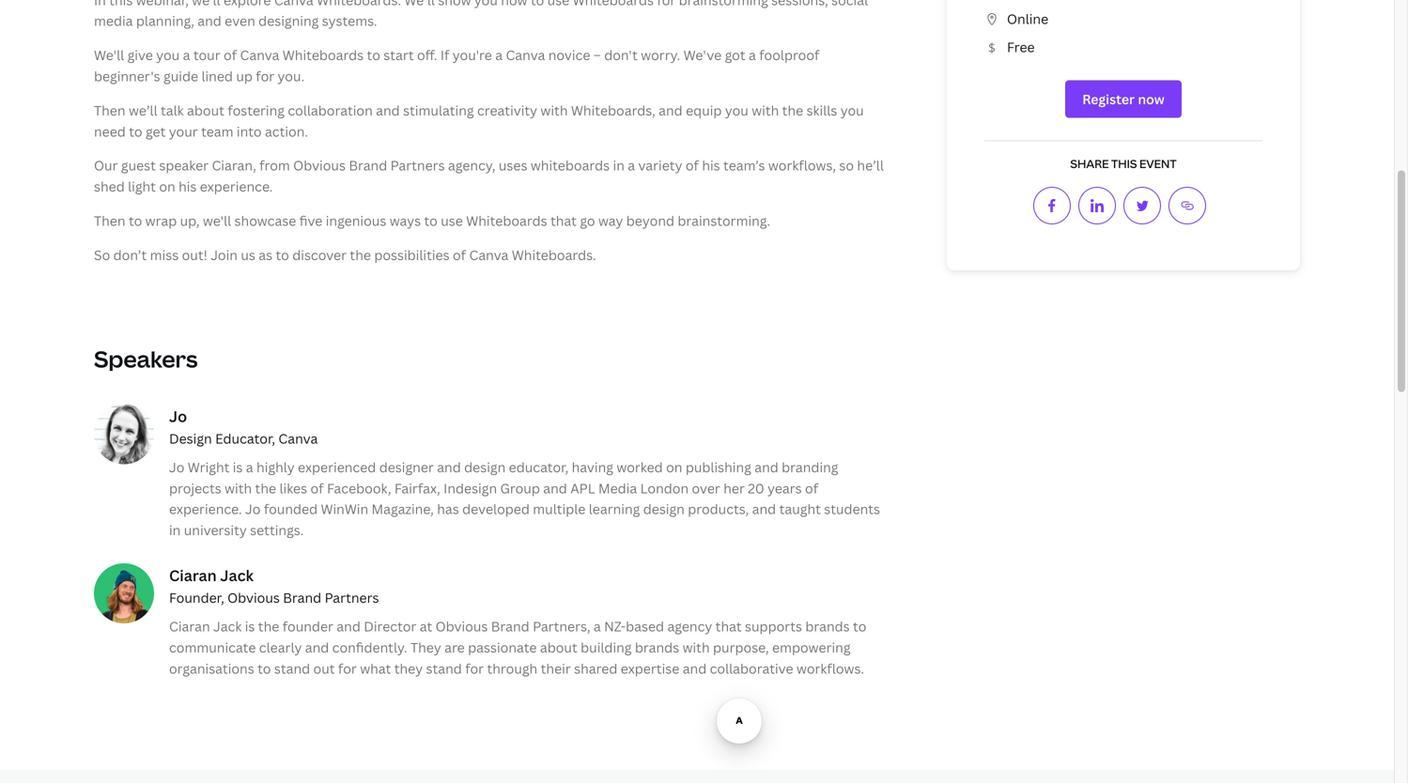 Task type: vqa. For each thing, say whether or not it's contained in the screenshot.
Modern (+5)
no



Task type: locate. For each thing, give the bounding box(es) containing it.
brands up empowering
[[806, 618, 850, 636]]

whiteboards down 'our guest speaker ciaran, from obvious brand partners agency, uses whiteboards in a variety of his team's workflows, so he'll shed light on his experience.'
[[466, 212, 547, 230]]

obvious up are
[[436, 618, 488, 636]]

to right as in the top of the page
[[276, 246, 289, 264]]

with down agency
[[683, 639, 710, 657]]

educator,
[[509, 458, 569, 476]]

1 vertical spatial obvious
[[227, 589, 280, 607]]

0 horizontal spatial that
[[551, 212, 577, 230]]

this up media
[[109, 0, 133, 9]]

indesign
[[444, 479, 497, 497]]

to inside the in this webinar, we'll explore canva whiteboards. we'll show you how to use whiteboards for brainstorming sessions, social media planning, and even designing systems.
[[531, 0, 544, 9]]

1 vertical spatial is
[[245, 618, 255, 636]]

confidently.
[[332, 639, 407, 657]]

explore
[[224, 0, 271, 9]]

to left get
[[129, 122, 142, 140]]

2 ciaran from the top
[[169, 618, 210, 636]]

2 stand from the left
[[426, 660, 462, 678]]

is right wright
[[233, 458, 243, 476]]

brand
[[349, 157, 387, 174], [283, 589, 321, 607], [491, 618, 530, 636]]

that left the go
[[551, 212, 577, 230]]

even
[[225, 12, 255, 30]]

jo inside jo design educator, canva
[[169, 406, 187, 426]]

developed
[[462, 500, 530, 518]]

0 vertical spatial we'll
[[192, 0, 220, 9]]

of right variety
[[686, 157, 699, 174]]

whiteboards inside we'll give you a tour of canva whiteboards to start off. if you're a canva novice – don't worry. we've got a foolproof beginner's guide lined up for you.
[[283, 46, 364, 64]]

jo
[[169, 406, 187, 426], [169, 458, 185, 476], [245, 500, 261, 518]]

ciaran down the founder,
[[169, 618, 210, 636]]

0 horizontal spatial whiteboards.
[[317, 0, 401, 9]]

jack for ciaran jack founder, obvious brand partners
[[220, 566, 254, 586]]

to left start
[[367, 46, 380, 64]]

is inside the ciaran jack is the founder and director at obvious brand partners, a nz-based agency that supports brands to communicate clearly and confidently. they are passionate about building brands with purpose, empowering organisations to stand out for what they stand for through their shared expertise and collaborative workflows.
[[245, 618, 255, 636]]

0 horizontal spatial obvious
[[227, 589, 280, 607]]

1 vertical spatial brands
[[635, 639, 679, 657]]

for inside we'll give you a tour of canva whiteboards to start off. if you're a canva novice – don't worry. we've got a foolproof beginner's guide lined up for you.
[[256, 67, 275, 85]]

0 vertical spatial brand
[[349, 157, 387, 174]]

on up london
[[666, 458, 683, 476]]

0 vertical spatial partners
[[390, 157, 445, 174]]

obvious inside the ciaran jack is the founder and director at obvious brand partners, a nz-based agency that supports brands to communicate clearly and confidently. they are passionate about building brands with purpose, empowering organisations to stand out for what they stand for through their shared expertise and collaborative workflows.
[[436, 618, 488, 636]]

whiteboards.
[[317, 0, 401, 9], [512, 246, 596, 264]]

use right the ways
[[441, 212, 463, 230]]

obvious
[[293, 157, 346, 174], [227, 589, 280, 607], [436, 618, 488, 636]]

1 vertical spatial then
[[94, 212, 125, 230]]

0 vertical spatial his
[[702, 157, 720, 174]]

of down the then to wrap up, we'll showcase five ingenious ways to use whiteboards that go way beyond brainstorming.
[[453, 246, 466, 264]]

0 vertical spatial jack
[[220, 566, 254, 586]]

the inside then we'll talk about fostering collaboration and stimulating creativity with whiteboards, and equip you with the skills you need to get your team into action.
[[782, 101, 803, 119]]

his down speaker
[[179, 178, 197, 196]]

on right light
[[159, 178, 175, 196]]

in left variety
[[613, 157, 625, 174]]

1 horizontal spatial use
[[547, 0, 570, 9]]

that up purpose,
[[716, 618, 742, 636]]

1 horizontal spatial that
[[716, 618, 742, 636]]

beyond
[[626, 212, 675, 230]]

so
[[839, 157, 854, 174]]

organisations
[[169, 660, 254, 678]]

1 vertical spatial that
[[716, 618, 742, 636]]

designer
[[379, 458, 434, 476]]

with inside jo wright is a highly experienced designer and design educator, having worked on publishing and branding projects with the likes of facebook, fairfax, indesign group and apl media london over her 20 years of experience. jo founded winwin magazine, has developed multiple learning design products, and taught students in university settings.
[[225, 479, 252, 497]]

wright
[[188, 458, 230, 476]]

worry.
[[641, 46, 680, 64]]

whiteboards up don't
[[573, 0, 654, 9]]

then up the need on the left
[[94, 101, 125, 119]]

founded
[[264, 500, 318, 518]]

is
[[233, 458, 243, 476], [245, 618, 255, 636]]

guest
[[121, 157, 156, 174]]

then down the shed
[[94, 212, 125, 230]]

experience.
[[200, 178, 273, 196], [169, 500, 242, 518]]

2 horizontal spatial brand
[[491, 618, 530, 636]]

for right up at the left top of the page
[[256, 67, 275, 85]]

0 horizontal spatial in
[[169, 521, 181, 539]]

and down 20
[[752, 500, 776, 518]]

1 horizontal spatial partners
[[390, 157, 445, 174]]

1 stand from the left
[[274, 660, 310, 678]]

1 vertical spatial whiteboards
[[283, 46, 364, 64]]

this left event
[[1111, 156, 1137, 172]]

design up the indesign
[[464, 458, 506, 476]]

a right got
[[749, 46, 756, 64]]

our
[[94, 157, 118, 174]]

founder,
[[169, 589, 224, 607]]

0 vertical spatial that
[[551, 212, 577, 230]]

0 horizontal spatial design
[[464, 458, 506, 476]]

whiteboards. down the go
[[512, 246, 596, 264]]

of right tour
[[224, 46, 237, 64]]

about down partners,
[[540, 639, 578, 657]]

0 horizontal spatial his
[[179, 178, 197, 196]]

obvious right from
[[293, 157, 346, 174]]

2 horizontal spatial whiteboards
[[573, 0, 654, 9]]

off.
[[417, 46, 437, 64]]

0 vertical spatial jo
[[169, 406, 187, 426]]

1 horizontal spatial whiteboards.
[[512, 246, 596, 264]]

1 horizontal spatial brand
[[349, 157, 387, 174]]

for right out
[[338, 660, 357, 678]]

we'll left explore at the top left of page
[[192, 0, 220, 9]]

1 horizontal spatial this
[[1111, 156, 1137, 172]]

jo up projects
[[169, 458, 185, 476]]

ciaran up the founder,
[[169, 566, 217, 586]]

for down passionate
[[465, 660, 484, 678]]

we'll inside the in this webinar, we'll explore canva whiteboards. we'll show you how to use whiteboards for brainstorming sessions, social media planning, and even designing systems.
[[192, 0, 220, 9]]

design
[[464, 458, 506, 476], [643, 500, 685, 518]]

collaborative
[[710, 660, 793, 678]]

ciaran jack is the founder and director at obvious brand partners, a nz-based agency that supports brands to communicate clearly and confidently. they are passionate about building brands with purpose, empowering organisations to stand out for what they stand for through their shared expertise and collaborative workflows.
[[169, 618, 867, 678]]

then
[[94, 101, 125, 119], [94, 212, 125, 230]]

brand up ingenious
[[349, 157, 387, 174]]

1 horizontal spatial his
[[702, 157, 720, 174]]

then inside then we'll talk about fostering collaboration and stimulating creativity with whiteboards, and equip you with the skills you need to get your team into action.
[[94, 101, 125, 119]]

that inside the ciaran jack is the founder and director at obvious brand partners, a nz-based agency that supports brands to communicate clearly and confidently. they are passionate about building brands with purpose, empowering organisations to stand out for what they stand for through their shared expertise and collaborative workflows.
[[716, 618, 742, 636]]

0 horizontal spatial about
[[187, 101, 224, 119]]

0 vertical spatial ciaran
[[169, 566, 217, 586]]

stand
[[274, 660, 310, 678], [426, 660, 462, 678]]

is for design
[[233, 458, 243, 476]]

novice
[[548, 46, 590, 64]]

experience. down ciaran, on the top of page
[[200, 178, 273, 196]]

1 vertical spatial jo
[[169, 458, 185, 476]]

we'll
[[94, 46, 124, 64]]

1 vertical spatial ciaran
[[169, 618, 210, 636]]

1 horizontal spatial about
[[540, 639, 578, 657]]

a left highly
[[246, 458, 253, 476]]

agency,
[[448, 157, 496, 174]]

in left university
[[169, 521, 181, 539]]

about inside the ciaran jack is the founder and director at obvious brand partners, a nz-based agency that supports brands to communicate clearly and confidently. they are passionate about building brands with purpose, empowering organisations to stand out for what they stand for through their shared expertise and collaborative workflows.
[[540, 639, 578, 657]]

stand down clearly
[[274, 660, 310, 678]]

in inside jo wright is a highly experienced designer and design educator, having worked on publishing and branding projects with the likes of facebook, fairfax, indesign group and apl media london over her 20 years of experience. jo founded winwin magazine, has developed multiple learning design products, and taught students in university settings.
[[169, 521, 181, 539]]

don't
[[113, 246, 147, 264]]

2 horizontal spatial obvious
[[436, 618, 488, 636]]

the inside jo wright is a highly experienced designer and design educator, having worked on publishing and branding projects with the likes of facebook, fairfax, indesign group and apl media london over her 20 years of experience. jo founded winwin magazine, has developed multiple learning design products, and taught students in university settings.
[[255, 479, 276, 497]]

use right how at the top of the page
[[547, 0, 570, 9]]

canva up highly
[[278, 430, 318, 448]]

social
[[832, 0, 868, 9]]

jack up communicate
[[213, 618, 242, 636]]

1 horizontal spatial whiteboards
[[466, 212, 547, 230]]

0 vertical spatial about
[[187, 101, 224, 119]]

0 horizontal spatial stand
[[274, 660, 310, 678]]

0 vertical spatial in
[[613, 157, 625, 174]]

this for in
[[109, 0, 133, 9]]

the
[[782, 101, 803, 119], [350, 246, 371, 264], [255, 479, 276, 497], [258, 618, 279, 636]]

0 horizontal spatial is
[[233, 458, 243, 476]]

to down clearly
[[258, 660, 271, 678]]

join
[[211, 246, 238, 264]]

in
[[94, 0, 106, 9]]

director
[[364, 618, 417, 636]]

for up worry.
[[657, 0, 676, 9]]

brainstorming.
[[678, 212, 771, 230]]

whiteboards up you.
[[283, 46, 364, 64]]

whiteboards,
[[571, 101, 656, 119]]

on inside 'our guest speaker ciaran, from obvious brand partners agency, uses whiteboards in a variety of his team's workflows, so he'll shed light on his experience.'
[[159, 178, 175, 196]]

the down ingenious
[[350, 246, 371, 264]]

and left stimulating
[[376, 101, 400, 119]]

and left even
[[198, 12, 222, 30]]

0 vertical spatial whiteboards
[[573, 0, 654, 9]]

with right creativity
[[541, 101, 568, 119]]

0 horizontal spatial this
[[109, 0, 133, 9]]

about up team
[[187, 101, 224, 119]]

to inside then we'll talk about fostering collaboration and stimulating creativity with whiteboards, and equip you with the skills you need to get your team into action.
[[129, 122, 142, 140]]

a inside 'our guest speaker ciaran, from obvious brand partners agency, uses whiteboards in a variety of his team's workflows, so he'll shed light on his experience.'
[[628, 157, 635, 174]]

1 vertical spatial brand
[[283, 589, 321, 607]]

1 vertical spatial experience.
[[169, 500, 242, 518]]

into
[[237, 122, 262, 140]]

1 horizontal spatial on
[[666, 458, 683, 476]]

the left skills
[[782, 101, 803, 119]]

from
[[259, 157, 290, 174]]

group
[[500, 479, 540, 497]]

go
[[580, 212, 595, 230]]

agency
[[667, 618, 712, 636]]

0 horizontal spatial whiteboards
[[283, 46, 364, 64]]

jack inside ciaran jack founder, obvious brand partners
[[220, 566, 254, 586]]

partners up 'director' at the bottom left
[[325, 589, 379, 607]]

ciaran
[[169, 566, 217, 586], [169, 618, 210, 636]]

1 horizontal spatial brands
[[806, 618, 850, 636]]

1 vertical spatial partners
[[325, 589, 379, 607]]

foolproof
[[759, 46, 820, 64]]

is up communicate
[[245, 618, 255, 636]]

experience. inside 'our guest speaker ciaran, from obvious brand partners agency, uses whiteboards in a variety of his team's workflows, so he'll shed light on his experience.'
[[200, 178, 273, 196]]

experience. up university
[[169, 500, 242, 518]]

the up clearly
[[258, 618, 279, 636]]

webinar,
[[136, 0, 189, 9]]

speaker
[[159, 157, 209, 174]]

stand down are
[[426, 660, 462, 678]]

1 vertical spatial design
[[643, 500, 685, 518]]

1 vertical spatial use
[[441, 212, 463, 230]]

brand up passionate
[[491, 618, 530, 636]]

projects
[[169, 479, 221, 497]]

jo up settings.
[[245, 500, 261, 518]]

five
[[299, 212, 323, 230]]

0 vertical spatial is
[[233, 458, 243, 476]]

jack up the founder,
[[220, 566, 254, 586]]

jo design educator, canva
[[169, 406, 318, 448]]

whiteboards. inside the in this webinar, we'll explore canva whiteboards. we'll show you how to use whiteboards for brainstorming sessions, social media planning, and even designing systems.
[[317, 0, 401, 9]]

0 horizontal spatial brands
[[635, 639, 679, 657]]

design down london
[[643, 500, 685, 518]]

educator,
[[215, 430, 275, 448]]

0 vertical spatial then
[[94, 101, 125, 119]]

1 ciaran from the top
[[169, 566, 217, 586]]

2 then from the top
[[94, 212, 125, 230]]

of down branding
[[805, 479, 818, 497]]

1 horizontal spatial is
[[245, 618, 255, 636]]

beginner's
[[94, 67, 160, 85]]

jo up design
[[169, 406, 187, 426]]

show
[[438, 0, 471, 9]]

we'll
[[404, 0, 435, 9]]

brands up expertise
[[635, 639, 679, 657]]

you up guide
[[156, 46, 180, 64]]

their
[[541, 660, 571, 678]]

having
[[572, 458, 613, 476]]

ciaran inside ciaran jack founder, obvious brand partners
[[169, 566, 217, 586]]

his left team's
[[702, 157, 720, 174]]

us
[[241, 246, 255, 264]]

0 vertical spatial obvious
[[293, 157, 346, 174]]

is inside jo wright is a highly experienced designer and design educator, having worked on publishing and branding projects with the likes of facebook, fairfax, indesign group and apl media london over her 20 years of experience. jo founded winwin magazine, has developed multiple learning design products, and taught students in university settings.
[[233, 458, 243, 476]]

and up confidently. at the bottom of page
[[337, 618, 361, 636]]

the down highly
[[255, 479, 276, 497]]

0 horizontal spatial partners
[[325, 589, 379, 607]]

passionate
[[468, 639, 537, 657]]

1 vertical spatial about
[[540, 639, 578, 657]]

0 horizontal spatial on
[[159, 178, 175, 196]]

you left how at the top of the page
[[474, 0, 498, 9]]

2 vertical spatial brand
[[491, 618, 530, 636]]

1 horizontal spatial in
[[613, 157, 625, 174]]

1 vertical spatial jack
[[213, 618, 242, 636]]

whiteboards. up systems.
[[317, 0, 401, 9]]

0 horizontal spatial brand
[[283, 589, 321, 607]]

this inside the in this webinar, we'll explore canva whiteboards. we'll show you how to use whiteboards for brainstorming sessions, social media planning, and even designing systems.
[[109, 0, 133, 9]]

1 horizontal spatial obvious
[[293, 157, 346, 174]]

canva inside the in this webinar, we'll explore canva whiteboards. we'll show you how to use whiteboards for brainstorming sessions, social media planning, and even designing systems.
[[274, 0, 314, 9]]

0 vertical spatial whiteboards.
[[317, 0, 401, 9]]

team
[[201, 122, 234, 140]]

jo for jo design educator, canva
[[169, 406, 187, 426]]

0 vertical spatial on
[[159, 178, 175, 196]]

2 vertical spatial obvious
[[436, 618, 488, 636]]

brand up founder
[[283, 589, 321, 607]]

1 vertical spatial on
[[666, 458, 683, 476]]

experience. inside jo wright is a highly experienced designer and design educator, having worked on publishing and branding projects with the likes of facebook, fairfax, indesign group and apl media london over her 20 years of experience. jo founded winwin magazine, has developed multiple learning design products, and taught students in university settings.
[[169, 500, 242, 518]]

ciaran for ciaran jack is the founder and director at obvious brand partners, a nz-based agency that supports brands to communicate clearly and confidently. they are passionate about building brands with purpose, empowering organisations to stand out for what they stand for through their shared expertise and collaborative workflows.
[[169, 618, 210, 636]]

a left nz-
[[594, 618, 601, 636]]

use
[[547, 0, 570, 9], [441, 212, 463, 230]]

with down wright
[[225, 479, 252, 497]]

1 vertical spatial this
[[1111, 156, 1137, 172]]

to right how at the top of the page
[[531, 0, 544, 9]]

ciaran inside the ciaran jack is the founder and director at obvious brand partners, a nz-based agency that supports brands to communicate clearly and confidently. they are passionate about building brands with purpose, empowering organisations to stand out for what they stand for through their shared expertise and collaborative workflows.
[[169, 618, 210, 636]]

jack
[[220, 566, 254, 586], [213, 618, 242, 636]]

his
[[702, 157, 720, 174], [179, 178, 197, 196]]

partners left the agency,
[[390, 157, 445, 174]]

with left skills
[[752, 101, 779, 119]]

we'll give you a tour of canva whiteboards to start off. if you're a canva novice – don't worry. we've got a foolproof beginner's guide lined up for you.
[[94, 46, 820, 85]]

1 horizontal spatial stand
[[426, 660, 462, 678]]

2 vertical spatial whiteboards
[[466, 212, 547, 230]]

jack inside the ciaran jack is the founder and director at obvious brand partners, a nz-based agency that supports brands to communicate clearly and confidently. they are passionate about building brands with purpose, empowering organisations to stand out for what they stand for through their shared expertise and collaborative workflows.
[[213, 618, 242, 636]]

then for then to wrap up, we'll showcase five ingenious ways to use whiteboards that go way beyond brainstorming.
[[94, 212, 125, 230]]

0 vertical spatial use
[[547, 0, 570, 9]]

worked
[[617, 458, 663, 476]]

obvious up clearly
[[227, 589, 280, 607]]

at
[[420, 618, 432, 636]]

1 then from the top
[[94, 101, 125, 119]]

out
[[313, 660, 335, 678]]

we'll
[[129, 101, 157, 119]]

0 vertical spatial experience.
[[200, 178, 273, 196]]

supports
[[745, 618, 802, 636]]

1 vertical spatial in
[[169, 521, 181, 539]]

canva
[[274, 0, 314, 9], [240, 46, 279, 64], [506, 46, 545, 64], [469, 246, 509, 264], [278, 430, 318, 448]]

for inside the in this webinar, we'll explore canva whiteboards. we'll show you how to use whiteboards for brainstorming sessions, social media planning, and even designing systems.
[[657, 0, 676, 9]]

canva up designing
[[274, 0, 314, 9]]

we'll right up,
[[203, 212, 231, 230]]

your
[[169, 122, 198, 140]]

then to wrap up, we'll showcase five ingenious ways to use whiteboards that go way beyond brainstorming.
[[94, 212, 771, 230]]

to
[[531, 0, 544, 9], [367, 46, 380, 64], [129, 122, 142, 140], [129, 212, 142, 230], [424, 212, 438, 230], [276, 246, 289, 264], [853, 618, 867, 636], [258, 660, 271, 678]]

0 vertical spatial this
[[109, 0, 133, 9]]

0 horizontal spatial use
[[441, 212, 463, 230]]

experienced
[[298, 458, 376, 476]]

jack for ciaran jack is the founder and director at obvious brand partners, a nz-based agency that supports brands to communicate clearly and confidently. they are passionate about building brands with purpose, empowering organisations to stand out for what they stand for through their shared expertise and collaborative workflows.
[[213, 618, 242, 636]]

team's
[[723, 157, 765, 174]]

of inside we'll give you a tour of canva whiteboards to start off. if you're a canva novice – don't worry. we've got a foolproof beginner's guide lined up for you.
[[224, 46, 237, 64]]

share this event
[[1070, 156, 1177, 172]]

a left variety
[[628, 157, 635, 174]]

and
[[198, 12, 222, 30], [376, 101, 400, 119], [659, 101, 683, 119], [437, 458, 461, 476], [755, 458, 779, 476], [543, 479, 567, 497], [752, 500, 776, 518], [337, 618, 361, 636], [305, 639, 329, 657], [683, 660, 707, 678]]



Task type: describe. For each thing, give the bounding box(es) containing it.
got
[[725, 46, 746, 64]]

fairfax,
[[394, 479, 440, 497]]

and inside the in this webinar, we'll explore canva whiteboards. we'll show you how to use whiteboards for brainstorming sessions, social media planning, and even designing systems.
[[198, 12, 222, 30]]

are
[[445, 639, 465, 657]]

he'll
[[857, 157, 884, 174]]

through
[[487, 660, 538, 678]]

founder
[[283, 618, 333, 636]]

a right "you're"
[[495, 46, 503, 64]]

design
[[169, 430, 212, 448]]

and up out
[[305, 639, 329, 657]]

canva down the then to wrap up, we'll showcase five ingenious ways to use whiteboards that go way beyond brainstorming.
[[469, 246, 509, 264]]

discover
[[292, 246, 347, 264]]

uses
[[499, 157, 528, 174]]

online
[[1007, 10, 1049, 28]]

way
[[598, 212, 623, 230]]

they
[[394, 660, 423, 678]]

variety
[[638, 157, 683, 174]]

workflows,
[[768, 157, 836, 174]]

so
[[94, 246, 110, 264]]

then for then we'll talk about fostering collaboration and stimulating creativity with whiteboards, and equip you with the skills you need to get your team into action.
[[94, 101, 125, 119]]

years
[[768, 479, 802, 497]]

get
[[146, 122, 166, 140]]

systems.
[[322, 12, 377, 30]]

2 vertical spatial jo
[[245, 500, 261, 518]]

obvious inside 'our guest speaker ciaran, from obvious brand partners agency, uses whiteboards in a variety of his team's workflows, so he'll shed light on his experience.'
[[293, 157, 346, 174]]

showcase
[[234, 212, 296, 230]]

20
[[748, 479, 765, 497]]

to left wrap
[[129, 212, 142, 230]]

and up multiple
[[543, 479, 567, 497]]

apl
[[570, 479, 595, 497]]

and up the indesign
[[437, 458, 461, 476]]

taught
[[779, 500, 821, 518]]

up,
[[180, 212, 200, 230]]

of right likes
[[310, 479, 324, 497]]

shared
[[574, 660, 618, 678]]

give
[[127, 46, 153, 64]]

purpose,
[[713, 639, 769, 657]]

creativity
[[477, 101, 537, 119]]

magazine,
[[372, 500, 434, 518]]

0 vertical spatial design
[[464, 458, 506, 476]]

is for jack
[[245, 618, 255, 636]]

and up 20
[[755, 458, 779, 476]]

building
[[581, 639, 632, 657]]

over
[[692, 479, 720, 497]]

canva inside jo design educator, canva
[[278, 430, 318, 448]]

use inside the in this webinar, we'll explore canva whiteboards. we'll show you how to use whiteboards for brainstorming sessions, social media planning, and even designing systems.
[[547, 0, 570, 9]]

you right 'equip'
[[725, 101, 749, 119]]

ciaran jack founder, obvious brand partners
[[169, 566, 379, 607]]

so don't miss out! join us as to discover the possibilities of canva whiteboards.
[[94, 246, 596, 264]]

you inside the in this webinar, we'll explore canva whiteboards. we'll show you how to use whiteboards for brainstorming sessions, social media planning, and even designing systems.
[[474, 0, 498, 9]]

ciaran for ciaran jack founder, obvious brand partners
[[169, 566, 217, 586]]

highly
[[257, 458, 295, 476]]

branding
[[782, 458, 839, 476]]

wrap
[[145, 212, 177, 230]]

in inside 'our guest speaker ciaran, from obvious brand partners agency, uses whiteboards in a variety of his team's workflows, so he'll shed light on his experience.'
[[613, 157, 625, 174]]

jo wright is a highly experienced designer and design educator, having worked on publishing and branding projects with the likes of facebook, fairfax, indesign group and apl media london over her 20 years of experience. jo founded winwin magazine, has developed multiple learning design products, and taught students in university settings.
[[169, 458, 880, 539]]

fostering
[[228, 101, 285, 119]]

likes
[[279, 479, 307, 497]]

brand inside ciaran jack founder, obvious brand partners
[[283, 589, 321, 607]]

this for share
[[1111, 156, 1137, 172]]

has
[[437, 500, 459, 518]]

1 vertical spatial whiteboards.
[[512, 246, 596, 264]]

free
[[1007, 38, 1035, 56]]

we've
[[684, 46, 722, 64]]

brand inside 'our guest speaker ciaran, from obvious brand partners agency, uses whiteboards in a variety of his team's workflows, so he'll shed light on his experience.'
[[349, 157, 387, 174]]

to up workflows. on the right bottom
[[853, 618, 867, 636]]

and left 'equip'
[[659, 101, 683, 119]]

need
[[94, 122, 126, 140]]

and down agency
[[683, 660, 707, 678]]

with inside the ciaran jack is the founder and director at obvious brand partners, a nz-based agency that supports brands to communicate clearly and confidently. they are passionate about building brands with purpose, empowering organisations to stand out for what they stand for through their shared expertise and collaborative workflows.
[[683, 639, 710, 657]]

canva left novice
[[506, 46, 545, 64]]

collaboration
[[288, 101, 373, 119]]

a left tour
[[183, 46, 190, 64]]

students
[[824, 500, 880, 518]]

1 vertical spatial his
[[179, 178, 197, 196]]

communicate
[[169, 639, 256, 657]]

of inside 'our guest speaker ciaran, from obvious brand partners agency, uses whiteboards in a variety of his team's workflows, so he'll shed light on his experience.'
[[686, 157, 699, 174]]

the inside the ciaran jack is the founder and director at obvious brand partners, a nz-based agency that supports brands to communicate clearly and confidently. they are passionate about building brands with purpose, empowering organisations to stand out for what they stand for through their shared expertise and collaborative workflows.
[[258, 618, 279, 636]]

jo for jo wright is a highly experienced designer and design educator, having worked on publishing and branding projects with the likes of facebook, fairfax, indesign group and apl media london over her 20 years of experience. jo founded winwin magazine, has developed multiple learning design products, and taught students in university settings.
[[169, 458, 185, 476]]

tour
[[193, 46, 220, 64]]

a inside jo wright is a highly experienced designer and design educator, having worked on publishing and branding projects with the likes of facebook, fairfax, indesign group and apl media london over her 20 years of experience. jo founded winwin magazine, has developed multiple learning design products, and taught students in university settings.
[[246, 458, 253, 476]]

you're
[[453, 46, 492, 64]]

whiteboards inside the in this webinar, we'll explore canva whiteboards. we'll show you how to use whiteboards for brainstorming sessions, social media planning, and even designing systems.
[[573, 0, 654, 9]]

multiple
[[533, 500, 586, 518]]

partners inside 'our guest speaker ciaran, from obvious brand partners agency, uses whiteboards in a variety of his team's workflows, so he'll shed light on his experience.'
[[390, 157, 445, 174]]

publishing
[[686, 458, 751, 476]]

talk
[[161, 101, 184, 119]]

brand inside the ciaran jack is the founder and director at obvious brand partners, a nz-based agency that supports brands to communicate clearly and confidently. they are passionate about building brands with purpose, empowering organisations to stand out for what they stand for through their shared expertise and collaborative workflows.
[[491, 618, 530, 636]]

whiteboards
[[531, 157, 610, 174]]

1 horizontal spatial design
[[643, 500, 685, 518]]

stimulating
[[403, 101, 474, 119]]

partners inside ciaran jack founder, obvious brand partners
[[325, 589, 379, 607]]

partners,
[[533, 618, 591, 636]]

a inside the ciaran jack is the founder and director at obvious brand partners, a nz-based agency that supports brands to communicate clearly and confidently. they are passionate about building brands with purpose, empowering organisations to stand out for what they stand for through their shared expertise and collaborative workflows.
[[594, 618, 601, 636]]

university
[[184, 521, 247, 539]]

about inside then we'll talk about fostering collaboration and stimulating creativity with whiteboards, and equip you with the skills you need to get your team into action.
[[187, 101, 224, 119]]

workflows.
[[797, 660, 864, 678]]

event
[[1140, 156, 1177, 172]]

0 vertical spatial brands
[[806, 618, 850, 636]]

start
[[384, 46, 414, 64]]

equip
[[686, 101, 722, 119]]

shed
[[94, 178, 125, 196]]

to inside we'll give you a tour of canva whiteboards to start off. if you're a canva novice – don't worry. we've got a foolproof beginner's guide lined up for you.
[[367, 46, 380, 64]]

her
[[724, 479, 745, 497]]

on inside jo wright is a highly experienced designer and design educator, having worked on publishing and branding projects with the likes of facebook, fairfax, indesign group and apl media london over her 20 years of experience. jo founded winwin magazine, has developed multiple learning design products, and taught students in university settings.
[[666, 458, 683, 476]]

ways
[[390, 212, 421, 230]]

skills
[[807, 101, 837, 119]]

expertise
[[621, 660, 680, 678]]

canva up up at the left top of the page
[[240, 46, 279, 64]]

obvious inside ciaran jack founder, obvious brand partners
[[227, 589, 280, 607]]

based
[[626, 618, 664, 636]]

–
[[594, 46, 601, 64]]

you right skills
[[841, 101, 864, 119]]

out!
[[182, 246, 207, 264]]

learning
[[589, 500, 640, 518]]

up
[[236, 67, 253, 85]]

ciaran,
[[212, 157, 256, 174]]

to right the ways
[[424, 212, 438, 230]]

you inside we'll give you a tour of canva whiteboards to start off. if you're a canva novice – don't worry. we've got a foolproof beginner's guide lined up for you.
[[156, 46, 180, 64]]

as
[[259, 246, 273, 264]]

how
[[501, 0, 528, 9]]

1 vertical spatial we'll
[[203, 212, 231, 230]]

sessions,
[[772, 0, 828, 9]]

you.
[[278, 67, 305, 85]]

ingenious
[[326, 212, 386, 230]]



